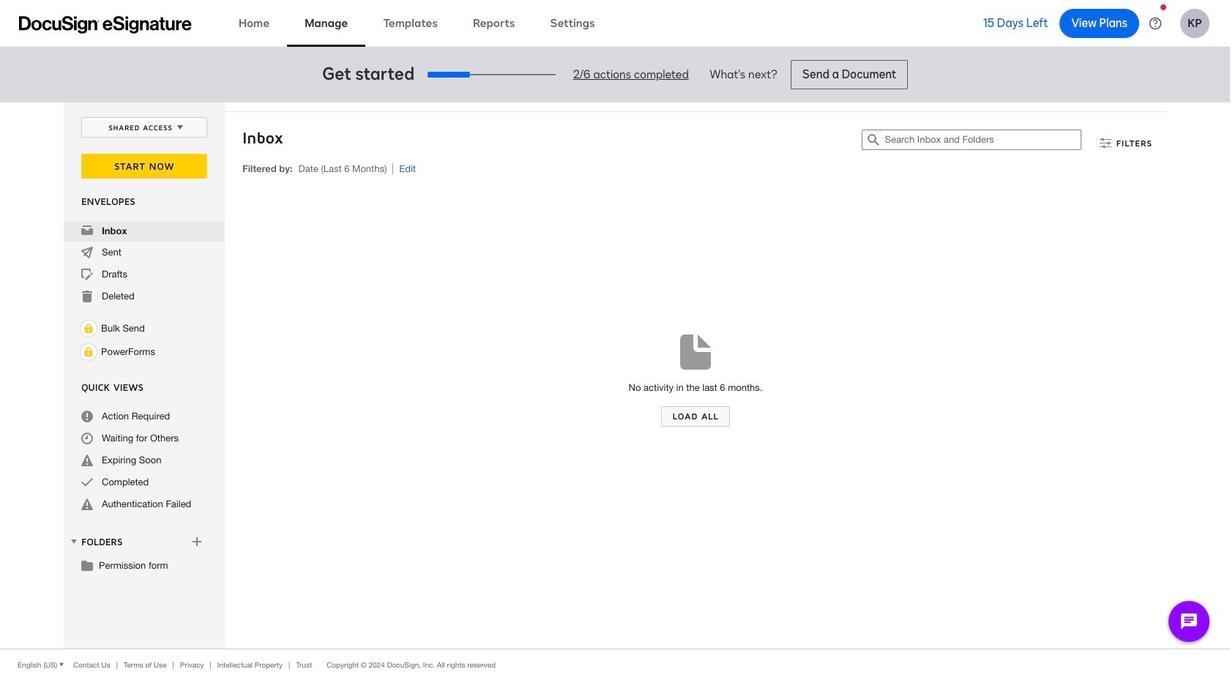 Task type: describe. For each thing, give the bounding box(es) containing it.
completed image
[[81, 477, 93, 489]]

draft image
[[81, 269, 93, 281]]

inbox image
[[81, 225, 93, 237]]

docusign esignature image
[[19, 16, 192, 33]]

view folders image
[[68, 536, 80, 548]]

lock image
[[80, 320, 97, 338]]

alert image
[[81, 455, 93, 467]]

Search Inbox and Folders text field
[[885, 130, 1082, 149]]

folder image
[[81, 560, 93, 571]]

more info region
[[0, 649, 1231, 681]]

trash image
[[81, 291, 93, 303]]



Task type: locate. For each thing, give the bounding box(es) containing it.
clock image
[[81, 433, 93, 445]]

secondary navigation region
[[64, 103, 1171, 649]]

lock image
[[80, 344, 97, 361]]

alert image
[[81, 499, 93, 511]]

sent image
[[81, 247, 93, 259]]

action required image
[[81, 411, 93, 423]]



Task type: vqa. For each thing, say whether or not it's contained in the screenshot.
alert image
yes



